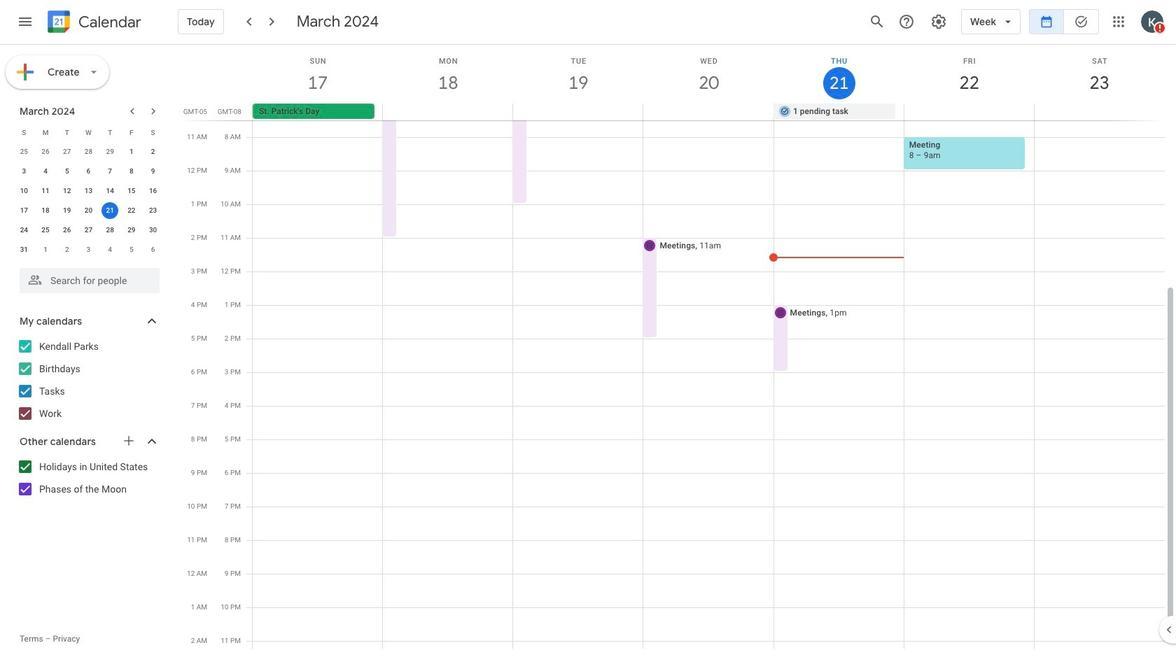 Task type: vqa. For each thing, say whether or not it's contained in the screenshot.
21, Today Element
yes



Task type: describe. For each thing, give the bounding box(es) containing it.
april 4 element
[[102, 242, 118, 258]]

24 element
[[16, 222, 32, 239]]

23 element
[[145, 202, 161, 219]]

11 element
[[37, 183, 54, 200]]

17 element
[[16, 202, 32, 219]]

13 element
[[80, 183, 97, 200]]

settings menu image
[[931, 13, 947, 30]]

7 element
[[102, 163, 118, 180]]

6 element
[[80, 163, 97, 180]]

other calendars list
[[3, 456, 174, 501]]

february 28 element
[[80, 144, 97, 160]]

1 element
[[123, 144, 140, 160]]

18 element
[[37, 202, 54, 219]]

29 element
[[123, 222, 140, 239]]

february 25 element
[[16, 144, 32, 160]]

my calendars list
[[3, 335, 174, 425]]

9 element
[[145, 163, 161, 180]]

12 element
[[59, 183, 75, 200]]

21, today element
[[102, 202, 118, 219]]

february 29 element
[[102, 144, 118, 160]]

5 element
[[59, 163, 75, 180]]



Task type: locate. For each thing, give the bounding box(es) containing it.
heading
[[76, 14, 141, 30]]

3 element
[[16, 163, 32, 180]]

30 element
[[145, 222, 161, 239]]

31 element
[[16, 242, 32, 258]]

22 element
[[123, 202, 140, 219]]

4 element
[[37, 163, 54, 180]]

calendar element
[[45, 8, 141, 39]]

april 6 element
[[145, 242, 161, 258]]

main drawer image
[[17, 13, 34, 30]]

2 element
[[145, 144, 161, 160]]

march 2024 grid
[[13, 123, 164, 260]]

14 element
[[102, 183, 118, 200]]

february 27 element
[[59, 144, 75, 160]]

None search field
[[0, 263, 174, 293]]

25 element
[[37, 222, 54, 239]]

Search for people text field
[[28, 268, 151, 293]]

20 element
[[80, 202, 97, 219]]

february 26 element
[[37, 144, 54, 160]]

row
[[246, 104, 1176, 120], [13, 123, 164, 142], [13, 142, 164, 162], [13, 162, 164, 181], [13, 181, 164, 201], [13, 201, 164, 221], [13, 221, 164, 240], [13, 240, 164, 260]]

april 3 element
[[80, 242, 97, 258]]

26 element
[[59, 222, 75, 239]]

15 element
[[123, 183, 140, 200]]

add other calendars image
[[122, 434, 136, 448]]

16 element
[[145, 183, 161, 200]]

april 2 element
[[59, 242, 75, 258]]

cell inside march 2024 grid
[[99, 201, 121, 221]]

10 element
[[16, 183, 32, 200]]

27 element
[[80, 222, 97, 239]]

row group
[[13, 142, 164, 260]]

april 5 element
[[123, 242, 140, 258]]

heading inside calendar element
[[76, 14, 141, 30]]

grid
[[179, 45, 1176, 650]]

19 element
[[59, 202, 75, 219]]

april 1 element
[[37, 242, 54, 258]]

8 element
[[123, 163, 140, 180]]

cell
[[383, 104, 513, 120], [513, 104, 643, 120], [643, 104, 774, 120], [904, 104, 1034, 120], [1034, 104, 1164, 120], [99, 201, 121, 221]]

28 element
[[102, 222, 118, 239]]



